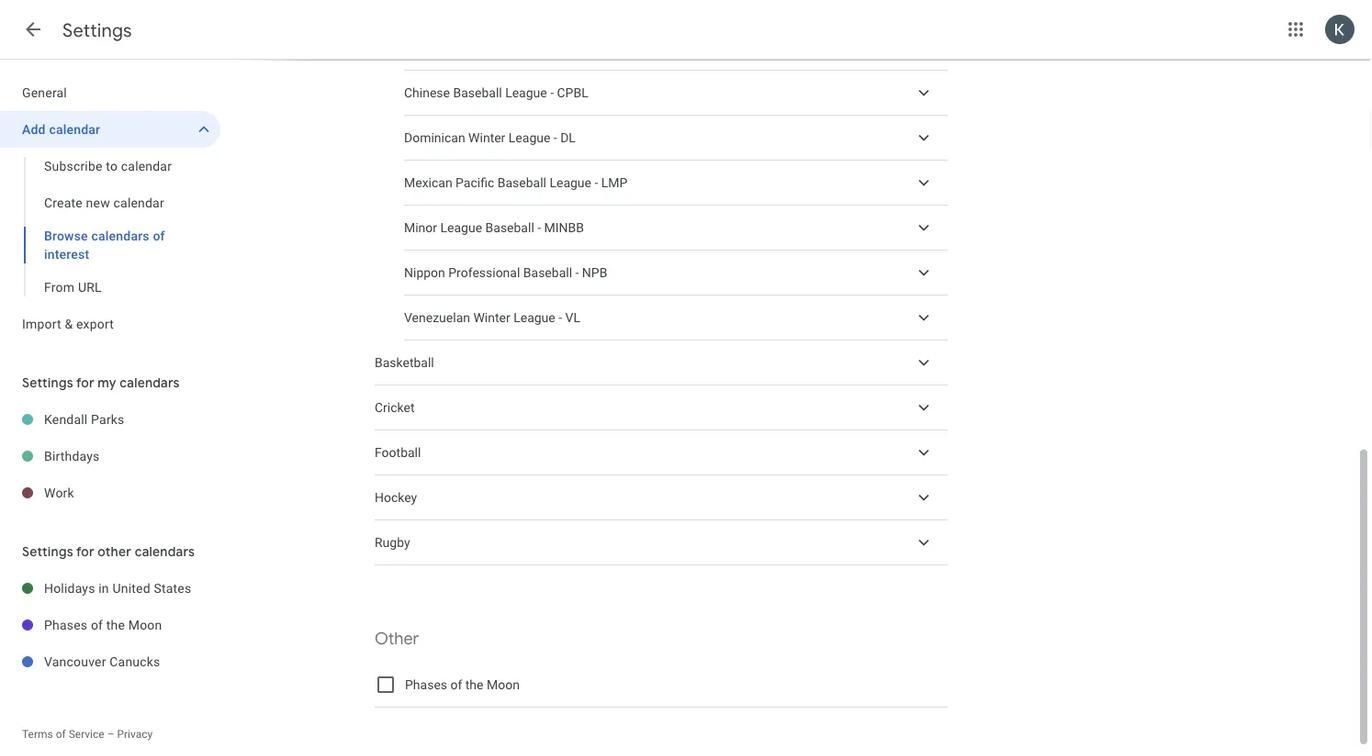 Task type: describe. For each thing, give the bounding box(es) containing it.
interest
[[44, 247, 89, 262]]

kendall parks tree item
[[0, 402, 221, 438]]

league right minor
[[441, 220, 482, 235]]

dominican
[[404, 130, 465, 145]]

privacy
[[117, 729, 153, 741]]

mexican
[[404, 175, 453, 190]]

mexican pacific baseball league - lmp tree item
[[404, 161, 948, 206]]

birthdays
[[44, 449, 100, 464]]

venezuelan winter league - vl
[[404, 310, 581, 325]]

baseball for pacific
[[498, 175, 547, 190]]

the inside tree item
[[106, 618, 125, 633]]

holidays in united states link
[[44, 571, 221, 607]]

create new calendar
[[44, 195, 164, 210]]

venezuelan
[[404, 310, 470, 325]]

phases of the moon link
[[44, 607, 221, 644]]

terms
[[22, 729, 53, 741]]

cricket
[[375, 400, 415, 416]]

phases of the moon tree item
[[0, 607, 221, 644]]

in
[[99, 581, 109, 596]]

kendall
[[44, 412, 88, 427]]

baseball for league
[[486, 220, 535, 235]]

npb
[[582, 265, 608, 280]]

new
[[86, 195, 110, 210]]

1 vertical spatial phases
[[405, 678, 447, 693]]

add
[[22, 122, 46, 137]]

subscribe to calendar
[[44, 158, 172, 174]]

united
[[113, 581, 150, 596]]

&
[[65, 317, 73, 332]]

birthdays tree item
[[0, 438, 221, 475]]

cpbl
[[557, 85, 589, 100]]

phases of the moon inside tree item
[[44, 618, 162, 633]]

professional
[[449, 265, 520, 280]]

dominican winter league - dl
[[404, 130, 576, 145]]

settings for my calendars
[[22, 375, 180, 391]]

football
[[375, 445, 421, 461]]

url
[[78, 280, 102, 295]]

minor league baseball - minbb tree item
[[404, 206, 948, 251]]

other
[[375, 629, 419, 650]]

settings heading
[[62, 18, 132, 42]]

dl
[[561, 130, 576, 145]]

rugby tree item
[[375, 521, 948, 566]]

vl
[[566, 310, 581, 325]]

browse calendars of interest
[[44, 228, 165, 262]]

group containing subscribe to calendar
[[0, 148, 221, 306]]

calendars for other
[[135, 544, 195, 560]]

calendar for create new calendar
[[114, 195, 164, 210]]

nippon professional baseball - npb
[[404, 265, 608, 280]]

from url
[[44, 280, 102, 295]]

work tree item
[[0, 475, 221, 512]]

parks
[[91, 412, 125, 427]]

service
[[69, 729, 104, 741]]

venezuelan winter league - vl tree item
[[404, 296, 948, 341]]

privacy link
[[117, 729, 153, 741]]

dominican winter league - dl tree item
[[404, 116, 948, 161]]

calendar for subscribe to calendar
[[121, 158, 172, 174]]

vancouver canucks
[[44, 655, 160, 670]]

create
[[44, 195, 83, 210]]

terms of service – privacy
[[22, 729, 153, 741]]

basketball tree item
[[375, 341, 948, 386]]

birthdays link
[[44, 438, 221, 475]]

cricket tree item
[[375, 386, 948, 431]]

1 horizontal spatial moon
[[487, 678, 520, 693]]

moon inside tree item
[[128, 618, 162, 633]]

pacific
[[456, 175, 495, 190]]

winter for dominican
[[469, 130, 506, 145]]

settings for settings for other calendars
[[22, 544, 73, 560]]

add calendar tree item
[[0, 111, 221, 148]]

settings for other calendars tree
[[0, 571, 221, 681]]

phases inside tree item
[[44, 618, 87, 633]]

from
[[44, 280, 75, 295]]

nippon
[[404, 265, 445, 280]]

winter for venezuelan
[[474, 310, 511, 325]]

1 horizontal spatial the
[[466, 678, 484, 693]]

league for vl
[[514, 310, 556, 325]]

minbb
[[544, 220, 584, 235]]

hockey tree item
[[375, 476, 948, 521]]

league for cpbl
[[505, 85, 547, 100]]

baseball for professional
[[524, 265, 572, 280]]

of inside browse calendars of interest
[[153, 228, 165, 243]]



Task type: locate. For each thing, give the bounding box(es) containing it.
league left vl
[[514, 310, 556, 325]]

export
[[76, 317, 114, 332]]

baseball up dominican winter league - dl at the top left of the page
[[453, 85, 502, 100]]

chinese baseball league - cpbl
[[404, 85, 589, 100]]

1 vertical spatial winter
[[474, 310, 511, 325]]

hockey
[[375, 490, 417, 506]]

league for dl
[[509, 130, 551, 145]]

1 horizontal spatial phases of the moon
[[405, 678, 520, 693]]

rugby
[[375, 535, 410, 551]]

1 vertical spatial settings
[[22, 375, 73, 391]]

calendar
[[49, 122, 100, 137], [121, 158, 172, 174], [114, 195, 164, 210]]

- inside tree item
[[576, 265, 579, 280]]

go back image
[[22, 18, 44, 40]]

winter down chinese baseball league - cpbl
[[469, 130, 506, 145]]

for for my
[[76, 375, 94, 391]]

phases of the moon down in
[[44, 618, 162, 633]]

- for cpbl
[[551, 85, 554, 100]]

the
[[106, 618, 125, 633], [466, 678, 484, 693]]

minor
[[404, 220, 437, 235]]

–
[[107, 729, 114, 741]]

import & export
[[22, 317, 114, 332]]

league left lmp
[[550, 175, 592, 190]]

2 vertical spatial settings
[[22, 544, 73, 560]]

baseball inside chinese baseball league - cpbl tree item
[[453, 85, 502, 100]]

vancouver
[[44, 655, 106, 670]]

0 horizontal spatial phases of the moon
[[44, 618, 162, 633]]

work
[[44, 486, 74, 501]]

baseball inside minor league baseball - minbb tree item
[[486, 220, 535, 235]]

tree
[[0, 74, 221, 343]]

0 horizontal spatial the
[[106, 618, 125, 633]]

0 vertical spatial settings
[[62, 18, 132, 42]]

for left other
[[76, 544, 94, 560]]

basketball
[[375, 355, 434, 371]]

of inside tree item
[[91, 618, 103, 633]]

settings for other calendars
[[22, 544, 195, 560]]

0 vertical spatial moon
[[128, 618, 162, 633]]

phases of the moon down other
[[405, 678, 520, 693]]

work link
[[44, 475, 221, 512]]

phases down other
[[405, 678, 447, 693]]

0 vertical spatial for
[[76, 375, 94, 391]]

winter down 'professional'
[[474, 310, 511, 325]]

calendars inside browse calendars of interest
[[91, 228, 149, 243]]

league
[[505, 85, 547, 100], [509, 130, 551, 145], [550, 175, 592, 190], [441, 220, 482, 235], [514, 310, 556, 325]]

- for vl
[[559, 310, 562, 325]]

1 for from the top
[[76, 375, 94, 391]]

2 vertical spatial calendars
[[135, 544, 195, 560]]

1 vertical spatial the
[[466, 678, 484, 693]]

- left lmp
[[595, 175, 598, 190]]

baseball inside the nippon professional baseball - npb tree item
[[524, 265, 572, 280]]

mexican pacific baseball league - lmp
[[404, 175, 628, 190]]

calendars right my
[[120, 375, 180, 391]]

for for other
[[76, 544, 94, 560]]

calendar right to
[[121, 158, 172, 174]]

add calendar
[[22, 122, 100, 137]]

settings up kendall on the bottom of the page
[[22, 375, 73, 391]]

league inside tree item
[[509, 130, 551, 145]]

calendars down create new calendar
[[91, 228, 149, 243]]

terms of service link
[[22, 729, 104, 741]]

minor league baseball - minbb
[[404, 220, 584, 235]]

of
[[153, 228, 165, 243], [91, 618, 103, 633], [451, 678, 462, 693], [56, 729, 66, 741]]

- for npb
[[576, 265, 579, 280]]

calendar up subscribe
[[49, 122, 100, 137]]

0 horizontal spatial phases
[[44, 618, 87, 633]]

winter inside tree item
[[474, 310, 511, 325]]

0 vertical spatial phases of the moon
[[44, 618, 162, 633]]

baseball
[[453, 85, 502, 100], [498, 175, 547, 190], [486, 220, 535, 235], [524, 265, 572, 280]]

-
[[551, 85, 554, 100], [554, 130, 557, 145], [595, 175, 598, 190], [538, 220, 541, 235], [576, 265, 579, 280], [559, 310, 562, 325]]

subscribe
[[44, 158, 103, 174]]

nippon professional baseball - npb tree item
[[404, 251, 948, 296]]

tree item
[[404, 26, 948, 71]]

phases down holidays
[[44, 618, 87, 633]]

2 for from the top
[[76, 544, 94, 560]]

0 vertical spatial winter
[[469, 130, 506, 145]]

1 vertical spatial calendars
[[120, 375, 180, 391]]

settings up holidays
[[22, 544, 73, 560]]

1 horizontal spatial phases
[[405, 678, 447, 693]]

- inside tree item
[[554, 130, 557, 145]]

to
[[106, 158, 118, 174]]

holidays in united states tree item
[[0, 571, 221, 607]]

chinese baseball league - cpbl tree item
[[404, 71, 948, 116]]

calendar inside tree item
[[49, 122, 100, 137]]

calendars
[[91, 228, 149, 243], [120, 375, 180, 391], [135, 544, 195, 560]]

settings for settings
[[62, 18, 132, 42]]

winter inside tree item
[[469, 130, 506, 145]]

1 vertical spatial for
[[76, 544, 94, 560]]

league left the cpbl
[[505, 85, 547, 100]]

tree containing general
[[0, 74, 221, 343]]

0 vertical spatial the
[[106, 618, 125, 633]]

calendars up states
[[135, 544, 195, 560]]

states
[[154, 581, 191, 596]]

- left minbb
[[538, 220, 541, 235]]

2 vertical spatial calendar
[[114, 195, 164, 210]]

- for dl
[[554, 130, 557, 145]]

holidays in united states
[[44, 581, 191, 596]]

phases of the moon
[[44, 618, 162, 633], [405, 678, 520, 693]]

0 vertical spatial calendar
[[49, 122, 100, 137]]

football tree item
[[375, 431, 948, 476]]

group
[[0, 148, 221, 306]]

1 vertical spatial phases of the moon
[[405, 678, 520, 693]]

chinese
[[404, 85, 450, 100]]

for
[[76, 375, 94, 391], [76, 544, 94, 560]]

calendar right new
[[114, 195, 164, 210]]

settings
[[62, 18, 132, 42], [22, 375, 73, 391], [22, 544, 73, 560]]

0 horizontal spatial moon
[[128, 618, 162, 633]]

- left the cpbl
[[551, 85, 554, 100]]

general
[[22, 85, 67, 100]]

1 vertical spatial calendar
[[121, 158, 172, 174]]

0 vertical spatial phases
[[44, 618, 87, 633]]

1 vertical spatial moon
[[487, 678, 520, 693]]

canucks
[[110, 655, 160, 670]]

other
[[98, 544, 132, 560]]

my
[[98, 375, 116, 391]]

phases
[[44, 618, 87, 633], [405, 678, 447, 693]]

settings for my calendars tree
[[0, 402, 221, 512]]

import
[[22, 317, 61, 332]]

0 vertical spatial calendars
[[91, 228, 149, 243]]

kendall parks
[[44, 412, 125, 427]]

baseball left npb
[[524, 265, 572, 280]]

baseball up 'nippon professional baseball - npb'
[[486, 220, 535, 235]]

lmp
[[602, 175, 628, 190]]

league left dl
[[509, 130, 551, 145]]

- left vl
[[559, 310, 562, 325]]

- left dl
[[554, 130, 557, 145]]

vancouver canucks link
[[44, 644, 221, 681]]

settings right go back image on the top
[[62, 18, 132, 42]]

calendars for my
[[120, 375, 180, 391]]

browse
[[44, 228, 88, 243]]

winter
[[469, 130, 506, 145], [474, 310, 511, 325]]

- left npb
[[576, 265, 579, 280]]

baseball right pacific
[[498, 175, 547, 190]]

- for minbb
[[538, 220, 541, 235]]

settings for settings for my calendars
[[22, 375, 73, 391]]

moon
[[128, 618, 162, 633], [487, 678, 520, 693]]

baseball inside mexican pacific baseball league - lmp tree item
[[498, 175, 547, 190]]

for left my
[[76, 375, 94, 391]]

vancouver canucks tree item
[[0, 644, 221, 681]]

holidays
[[44, 581, 95, 596]]



Task type: vqa. For each thing, say whether or not it's contained in the screenshot.
"League" in the the Mexican Pacific Baseball League - LMP tree item
yes



